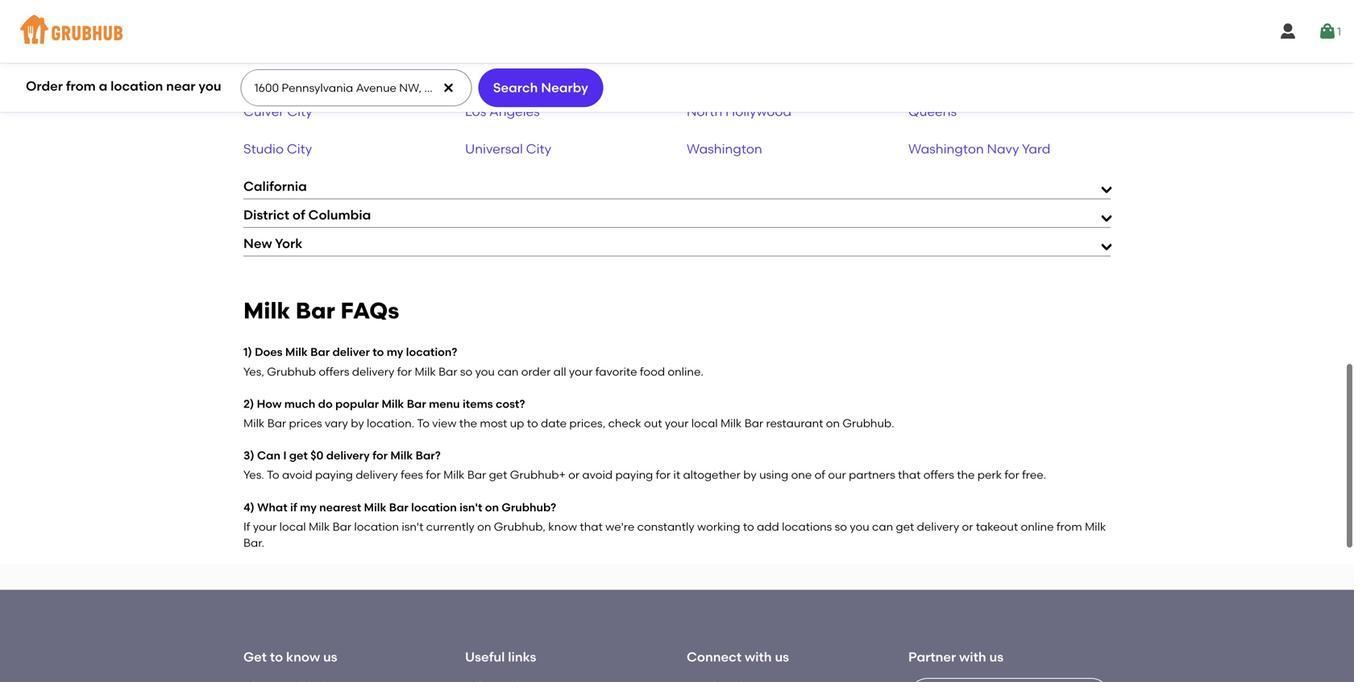 Task type: describe. For each thing, give the bounding box(es) containing it.
items
[[463, 397, 493, 411]]

milk right the fees
[[443, 468, 465, 482]]

studio city
[[243, 141, 312, 157]]

queens
[[908, 104, 957, 119]]

yes,
[[243, 365, 264, 379]]

partner
[[908, 650, 956, 665]]

4)
[[243, 501, 255, 515]]

for left it
[[656, 468, 671, 482]]

can inside 4) what if my nearest milk bar location isn't on grubhub? if your local milk bar location isn't currently on grubhub, know that we're constantly working to add locations so you can get delivery or takeout online from milk bar.
[[872, 520, 893, 534]]

get inside 4) what if my nearest milk bar location isn't on grubhub? if your local milk bar location isn't currently on grubhub, know that we're constantly working to add locations so you can get delivery or takeout online from milk bar.
[[896, 520, 914, 534]]

grubhub,
[[494, 520, 546, 534]]

us for connect with us
[[775, 650, 789, 665]]

delivery left the fees
[[356, 468, 398, 482]]

grubhub+
[[510, 468, 566, 482]]

washington navy yard link
[[908, 141, 1051, 157]]

up
[[510, 417, 524, 430]]

get
[[243, 650, 267, 665]]

beverly hills link
[[465, 66, 539, 82]]

can
[[257, 449, 280, 463]]

popular
[[335, 397, 379, 411]]

if
[[243, 520, 250, 534]]

order
[[521, 365, 551, 379]]

order
[[26, 78, 63, 94]]

milk up grubhub
[[285, 346, 308, 359]]

using
[[759, 468, 789, 482]]

or inside 3) can i get $0 delivery for milk bar? yes. to avoid paying delivery fees for milk bar get grubhub+ or avoid paying for it altogether by using one of our partners that offers the perk for free.
[[568, 468, 580, 482]]

for left the free. on the right
[[1005, 468, 1019, 482]]

your inside 4) what if my nearest milk bar location isn't on grubhub? if your local milk bar location isn't currently on grubhub, know that we're constantly working to add locations so you can get delivery or takeout online from milk bar.
[[253, 520, 277, 534]]

all
[[553, 365, 566, 379]]

Search Address search field
[[241, 70, 470, 106]]

locations
[[782, 520, 832, 534]]

milk bar faqs
[[243, 298, 399, 325]]

on inside 2) how much do popular milk bar menu items cost? milk bar prices vary by location. to view the most up to date prices, check out your local milk bar restaurant on grubhub.
[[826, 417, 840, 430]]

our
[[828, 468, 846, 482]]

delivery inside '1) does milk bar deliver to my location? yes, grubhub offers delivery for milk bar so you can order all your favorite food online.'
[[352, 365, 394, 379]]

district
[[243, 207, 289, 223]]

universal
[[465, 141, 523, 157]]

if
[[290, 501, 297, 515]]

of inside 3) can i get $0 delivery for milk bar? yes. to avoid paying delivery fees for milk bar get grubhub+ or avoid paying for it altogether by using one of our partners that offers the perk for free.
[[815, 468, 825, 482]]

bar left restaurant
[[745, 417, 763, 430]]

fees
[[401, 468, 423, 482]]

2 vertical spatial location
[[354, 520, 399, 534]]

grubhub.
[[843, 417, 894, 430]]

does
[[255, 346, 283, 359]]

north hollywood link
[[687, 104, 792, 119]]

yes.
[[243, 468, 264, 482]]

free.
[[1022, 468, 1046, 482]]

angeles
[[489, 104, 540, 119]]

us for partner with us
[[989, 650, 1004, 665]]

my inside 4) what if my nearest milk bar location isn't on grubhub? if your local milk bar location isn't currently on grubhub, know that we're constantly working to add locations so you can get delivery or takeout online from milk bar.
[[300, 501, 317, 515]]

0 horizontal spatial location
[[111, 78, 163, 94]]

cost?
[[496, 397, 525, 411]]

working
[[697, 520, 740, 534]]

constantly
[[637, 520, 695, 534]]

los angeles
[[465, 104, 540, 119]]

washington for washington link
[[687, 141, 762, 157]]

your inside '1) does milk bar deliver to my location? yes, grubhub offers delivery for milk bar so you can order all your favorite food online.'
[[569, 365, 593, 379]]

0 horizontal spatial you
[[199, 78, 221, 94]]

to inside 2) how much do popular milk bar menu items cost? milk bar prices vary by location. to view the most up to date prices, check out your local milk bar restaurant on grubhub.
[[417, 417, 430, 430]]

for down location.
[[373, 449, 388, 463]]

altogether
[[683, 468, 741, 482]]

connect with us
[[687, 650, 789, 665]]

offers inside '1) does milk bar deliver to my location? yes, grubhub offers delivery for milk bar so you can order all your favorite food online.'
[[319, 365, 349, 379]]

4) what if my nearest milk bar location isn't on grubhub? if your local milk bar location isn't currently on grubhub, know that we're constantly working to add locations so you can get delivery or takeout online from milk bar.
[[243, 501, 1106, 550]]

date
[[541, 417, 567, 430]]

milk up altogether
[[721, 417, 742, 430]]

grubhub
[[267, 365, 316, 379]]

search
[[493, 80, 538, 95]]

partner with us
[[908, 650, 1004, 665]]

1 vertical spatial isn't
[[402, 520, 424, 534]]

a
[[99, 78, 107, 94]]

food
[[640, 365, 665, 379]]

faqs
[[341, 298, 399, 325]]

bar?
[[416, 449, 441, 463]]

yard
[[1022, 141, 1051, 157]]

what
[[257, 501, 287, 515]]

3)
[[243, 449, 254, 463]]

0 horizontal spatial of
[[293, 207, 305, 223]]

north hollywood
[[687, 104, 792, 119]]

new
[[243, 236, 272, 252]]

brooklyn link
[[687, 66, 741, 82]]

3) can i get $0 delivery for milk bar? yes. to avoid paying delivery fees for milk bar get grubhub+ or avoid paying for it altogether by using one of our partners that offers the perk for free.
[[243, 449, 1046, 482]]

location?
[[406, 346, 457, 359]]

how
[[257, 397, 282, 411]]

delivery right the $0
[[326, 449, 370, 463]]

1 horizontal spatial svg image
[[1278, 22, 1298, 41]]

hills
[[513, 66, 539, 82]]

bar inside 3) can i get $0 delivery for milk bar? yes. to avoid paying delivery fees for milk bar get grubhub+ or avoid paying for it altogether by using one of our partners that offers the perk for free.
[[467, 468, 486, 482]]

0 horizontal spatial from
[[66, 78, 96, 94]]

near
[[166, 78, 195, 94]]

manhattan
[[243, 66, 314, 82]]

nearest
[[319, 501, 361, 515]]

for inside '1) does milk bar deliver to my location? yes, grubhub offers delivery for milk bar so you can order all your favorite food online.'
[[397, 365, 412, 379]]

for down bar?
[[426, 468, 441, 482]]

we're
[[605, 520, 635, 534]]

city for universal city
[[526, 141, 551, 157]]

or inside 4) what if my nearest milk bar location isn't on grubhub? if your local milk bar location isn't currently on grubhub, know that we're constantly working to add locations so you can get delivery or takeout online from milk bar.
[[962, 520, 973, 534]]

you inside 4) what if my nearest milk bar location isn't on grubhub? if your local milk bar location isn't currently on grubhub, know that we're constantly working to add locations so you can get delivery or takeout online from milk bar.
[[850, 520, 869, 534]]

bar down nearest
[[333, 520, 352, 534]]

can inside '1) does milk bar deliver to my location? yes, grubhub offers delivery for milk bar so you can order all your favorite food online.'
[[498, 365, 519, 379]]

favorite
[[595, 365, 637, 379]]

local inside 4) what if my nearest milk bar location isn't on grubhub? if your local milk bar location isn't currently on grubhub, know that we're constantly working to add locations so you can get delivery or takeout online from milk bar.
[[279, 520, 306, 534]]

1 us from the left
[[323, 650, 337, 665]]

i
[[283, 449, 287, 463]]

burbank link
[[908, 66, 961, 82]]

new york
[[243, 236, 303, 252]]

vary
[[325, 417, 348, 430]]

milk down the 2)
[[243, 417, 265, 430]]

much
[[284, 397, 315, 411]]

location.
[[367, 417, 414, 430]]

north
[[687, 104, 723, 119]]

perk
[[978, 468, 1002, 482]]

hollywood
[[726, 104, 792, 119]]

2) how much do popular milk bar menu items cost? milk bar prices vary by location. to view the most up to date prices, check out your local milk bar restaurant on grubhub.
[[243, 397, 894, 430]]

bar down the fees
[[389, 501, 409, 515]]

grubhub?
[[502, 501, 556, 515]]

by inside 2) how much do popular milk bar menu items cost? milk bar prices vary by location. to view the most up to date prices, check out your local milk bar restaurant on grubhub.
[[351, 417, 364, 430]]

milk up the fees
[[390, 449, 413, 463]]

you inside '1) does milk bar deliver to my location? yes, grubhub offers delivery for milk bar so you can order all your favorite food online.'
[[475, 365, 495, 379]]

search nearby
[[493, 80, 588, 95]]

los
[[465, 104, 486, 119]]

useful
[[465, 650, 505, 665]]

washington navy yard
[[908, 141, 1051, 157]]

useful links
[[465, 650, 536, 665]]

to inside 3) can i get $0 delivery for milk bar? yes. to avoid paying delivery fees for milk bar get grubhub+ or avoid paying for it altogether by using one of our partners that offers the perk for free.
[[267, 468, 279, 482]]



Task type: vqa. For each thing, say whether or not it's contained in the screenshot.
Charlie's
no



Task type: locate. For each thing, give the bounding box(es) containing it.
0 vertical spatial so
[[460, 365, 473, 379]]

offers down deliver
[[319, 365, 349, 379]]

1 vertical spatial of
[[815, 468, 825, 482]]

universal city
[[465, 141, 551, 157]]

0 horizontal spatial your
[[253, 520, 277, 534]]

milk down location?
[[415, 365, 436, 379]]

from
[[66, 78, 96, 94], [1057, 520, 1082, 534]]

by inside 3) can i get $0 delivery for milk bar? yes. to avoid paying delivery fees for milk bar get grubhub+ or avoid paying for it altogether by using one of our partners that offers the perk for free.
[[743, 468, 757, 482]]

1 horizontal spatial avoid
[[582, 468, 613, 482]]

to right yes.
[[267, 468, 279, 482]]

or left takeout
[[962, 520, 973, 534]]

to inside 4) what if my nearest milk bar location isn't on grubhub? if your local milk bar location isn't currently on grubhub, know that we're constantly working to add locations so you can get delivery or takeout online from milk bar.
[[743, 520, 754, 534]]

know inside 4) what if my nearest milk bar location isn't on grubhub? if your local milk bar location isn't currently on grubhub, know that we're constantly working to add locations so you can get delivery or takeout online from milk bar.
[[548, 520, 577, 534]]

0 vertical spatial to
[[417, 417, 430, 430]]

3 us from the left
[[989, 650, 1004, 665]]

of up york on the left top of page
[[293, 207, 305, 223]]

1 horizontal spatial with
[[959, 650, 986, 665]]

city for culver city
[[287, 104, 312, 119]]

studio
[[243, 141, 284, 157]]

city
[[287, 104, 312, 119], [287, 141, 312, 157], [526, 141, 551, 157]]

0 horizontal spatial or
[[568, 468, 580, 482]]

0 vertical spatial location
[[111, 78, 163, 94]]

2 horizontal spatial svg image
[[1318, 22, 1337, 41]]

universal city link
[[465, 141, 551, 157]]

to left the add
[[743, 520, 754, 534]]

1 horizontal spatial so
[[835, 520, 847, 534]]

prices,
[[569, 417, 606, 430]]

bar left the menu
[[407, 397, 426, 411]]

us
[[323, 650, 337, 665], [775, 650, 789, 665], [989, 650, 1004, 665]]

most
[[480, 417, 507, 430]]

svg image
[[1278, 22, 1298, 41], [1318, 22, 1337, 41], [442, 81, 455, 94]]

can
[[498, 365, 519, 379], [872, 520, 893, 534]]

paying
[[315, 468, 353, 482], [615, 468, 653, 482]]

0 vertical spatial offers
[[319, 365, 349, 379]]

city right studio on the top left of the page
[[287, 141, 312, 157]]

york
[[275, 236, 303, 252]]

the left perk
[[957, 468, 975, 482]]

1 vertical spatial from
[[1057, 520, 1082, 534]]

isn't up currently
[[460, 501, 482, 515]]

0 horizontal spatial so
[[460, 365, 473, 379]]

local inside 2) how much do popular milk bar menu items cost? milk bar prices vary by location. to view the most up to date prices, check out your local milk bar restaurant on grubhub.
[[691, 417, 718, 430]]

paying down the $0
[[315, 468, 353, 482]]

or
[[568, 468, 580, 482], [962, 520, 973, 534]]

links
[[508, 650, 536, 665]]

0 horizontal spatial isn't
[[402, 520, 424, 534]]

on right currently
[[477, 520, 491, 534]]

with for connect
[[745, 650, 772, 665]]

local
[[691, 417, 718, 430], [279, 520, 306, 534]]

1)
[[243, 346, 252, 359]]

1 vertical spatial that
[[580, 520, 603, 534]]

1 horizontal spatial get
[[489, 468, 507, 482]]

restaurant
[[766, 417, 823, 430]]

that inside 4) what if my nearest milk bar location isn't on grubhub? if your local milk bar location isn't currently on grubhub, know that we're constantly working to add locations so you can get delivery or takeout online from milk bar.
[[580, 520, 603, 534]]

your
[[569, 365, 593, 379], [665, 417, 689, 430], [253, 520, 277, 534]]

1 vertical spatial by
[[743, 468, 757, 482]]

culver
[[243, 104, 284, 119]]

1 horizontal spatial or
[[962, 520, 973, 534]]

local right out at the bottom left of the page
[[691, 417, 718, 430]]

isn't
[[460, 501, 482, 515], [402, 520, 424, 534]]

0 vertical spatial that
[[898, 468, 921, 482]]

0 horizontal spatial my
[[300, 501, 317, 515]]

2 horizontal spatial location
[[411, 501, 457, 515]]

1 avoid from the left
[[282, 468, 312, 482]]

for down location?
[[397, 365, 412, 379]]

2 avoid from the left
[[582, 468, 613, 482]]

1 horizontal spatial isn't
[[460, 501, 482, 515]]

to inside 2) how much do popular milk bar menu items cost? milk bar prices vary by location. to view the most up to date prices, check out your local milk bar restaurant on grubhub.
[[527, 417, 538, 430]]

location down nearest
[[354, 520, 399, 534]]

deliver
[[332, 346, 370, 359]]

view
[[432, 417, 457, 430]]

2 washington from the left
[[908, 141, 984, 157]]

main navigation navigation
[[0, 0, 1354, 63]]

1 vertical spatial local
[[279, 520, 306, 534]]

you right locations
[[850, 520, 869, 534]]

0 vertical spatial the
[[459, 417, 477, 430]]

bar
[[296, 298, 335, 325], [310, 346, 330, 359], [439, 365, 457, 379], [407, 397, 426, 411], [267, 417, 286, 430], [745, 417, 763, 430], [467, 468, 486, 482], [389, 501, 409, 515], [333, 520, 352, 534]]

1 horizontal spatial paying
[[615, 468, 653, 482]]

search nearby button
[[478, 69, 603, 107]]

washington down north hollywood link
[[687, 141, 762, 157]]

tab
[[243, 36, 1111, 58]]

beverly
[[465, 66, 510, 82]]

to left view
[[417, 417, 430, 430]]

0 vertical spatial or
[[568, 468, 580, 482]]

your right out at the bottom left of the page
[[665, 417, 689, 430]]

know
[[548, 520, 577, 534], [286, 650, 320, 665]]

1 horizontal spatial by
[[743, 468, 757, 482]]

bar left faqs
[[296, 298, 335, 325]]

culver city
[[243, 104, 312, 119]]

out
[[644, 417, 662, 430]]

$0
[[310, 449, 324, 463]]

milk right online
[[1085, 520, 1106, 534]]

so inside 4) what if my nearest milk bar location isn't on grubhub? if your local milk bar location isn't currently on grubhub, know that we're constantly working to add locations so you can get delivery or takeout online from milk bar.
[[835, 520, 847, 534]]

milk up location.
[[382, 397, 404, 411]]

you right near
[[199, 78, 221, 94]]

0 vertical spatial by
[[351, 417, 364, 430]]

1 vertical spatial your
[[665, 417, 689, 430]]

0 horizontal spatial get
[[289, 449, 308, 463]]

0 vertical spatial on
[[826, 417, 840, 430]]

to right deliver
[[373, 346, 384, 359]]

2 horizontal spatial you
[[850, 520, 869, 534]]

to
[[417, 417, 430, 430], [267, 468, 279, 482]]

1 vertical spatial know
[[286, 650, 320, 665]]

1 horizontal spatial know
[[548, 520, 577, 534]]

1 horizontal spatial local
[[691, 417, 718, 430]]

offers left perk
[[924, 468, 954, 482]]

that inside 3) can i get $0 delivery for milk bar? yes. to avoid paying delivery fees for milk bar get grubhub+ or avoid paying for it altogether by using one of our partners that offers the perk for free.
[[898, 468, 921, 482]]

the inside 2) how much do popular milk bar menu items cost? milk bar prices vary by location. to view the most up to date prices, check out your local milk bar restaurant on grubhub.
[[459, 417, 477, 430]]

beverly hills
[[465, 66, 539, 82]]

1 horizontal spatial from
[[1057, 520, 1082, 534]]

0 horizontal spatial paying
[[315, 468, 353, 482]]

0 horizontal spatial can
[[498, 365, 519, 379]]

local down if
[[279, 520, 306, 534]]

brooklyn
[[687, 66, 741, 82]]

the
[[459, 417, 477, 430], [957, 468, 975, 482]]

so
[[460, 365, 473, 379], [835, 520, 847, 534]]

so right locations
[[835, 520, 847, 534]]

know down grubhub? in the bottom left of the page
[[548, 520, 577, 534]]

2 vertical spatial your
[[253, 520, 277, 534]]

1 vertical spatial can
[[872, 520, 893, 534]]

studio city link
[[243, 141, 312, 157]]

of left our
[[815, 468, 825, 482]]

1 vertical spatial so
[[835, 520, 847, 534]]

the down 'items'
[[459, 417, 477, 430]]

location up currently
[[411, 501, 457, 515]]

2 vertical spatial on
[[477, 520, 491, 534]]

manhattan link
[[243, 66, 314, 82]]

with for partner
[[959, 650, 986, 665]]

washington for washington navy yard
[[908, 141, 984, 157]]

know right get
[[286, 650, 320, 665]]

milk down nearest
[[309, 520, 330, 534]]

milk right nearest
[[364, 501, 386, 515]]

0 vertical spatial from
[[66, 78, 96, 94]]

so inside '1) does milk bar deliver to my location? yes, grubhub offers delivery for milk bar so you can order all your favorite food online.'
[[460, 365, 473, 379]]

0 horizontal spatial washington
[[687, 141, 762, 157]]

my right if
[[300, 501, 317, 515]]

1 horizontal spatial my
[[387, 346, 403, 359]]

partners
[[849, 468, 895, 482]]

from right online
[[1057, 520, 1082, 534]]

paying left it
[[615, 468, 653, 482]]

burbank
[[908, 66, 961, 82]]

1 with from the left
[[745, 650, 772, 665]]

on
[[826, 417, 840, 430], [485, 501, 499, 515], [477, 520, 491, 534]]

you
[[199, 78, 221, 94], [475, 365, 495, 379], [850, 520, 869, 534]]

your inside 2) how much do popular milk bar menu items cost? milk bar prices vary by location. to view the most up to date prices, check out your local milk bar restaurant on grubhub.
[[665, 417, 689, 430]]

bar down most
[[467, 468, 486, 482]]

2 vertical spatial get
[[896, 520, 914, 534]]

that right partners
[[898, 468, 921, 482]]

1 horizontal spatial location
[[354, 520, 399, 534]]

by down popular on the bottom left of the page
[[351, 417, 364, 430]]

city right culver on the top
[[287, 104, 312, 119]]

2 horizontal spatial us
[[989, 650, 1004, 665]]

1 horizontal spatial the
[[957, 468, 975, 482]]

0 horizontal spatial us
[[323, 650, 337, 665]]

1 horizontal spatial can
[[872, 520, 893, 534]]

0 horizontal spatial by
[[351, 417, 364, 430]]

1
[[1337, 24, 1341, 38]]

0 horizontal spatial that
[[580, 520, 603, 534]]

city down angeles
[[526, 141, 551, 157]]

check
[[608, 417, 641, 430]]

1 vertical spatial you
[[475, 365, 495, 379]]

on left grubhub.
[[826, 417, 840, 430]]

bar down how
[[267, 417, 286, 430]]

1 vertical spatial offers
[[924, 468, 954, 482]]

order from a location near you
[[26, 78, 221, 94]]

can left the order
[[498, 365, 519, 379]]

with right connect
[[745, 650, 772, 665]]

1 horizontal spatial your
[[569, 365, 593, 379]]

one
[[791, 468, 812, 482]]

0 vertical spatial can
[[498, 365, 519, 379]]

delivery down deliver
[[352, 365, 394, 379]]

1) does milk bar deliver to my location? yes, grubhub offers delivery for milk bar so you can order all your favorite food online.
[[243, 346, 704, 379]]

2 vertical spatial you
[[850, 520, 869, 534]]

offers inside 3) can i get $0 delivery for milk bar? yes. to avoid paying delivery fees for milk bar get grubhub+ or avoid paying for it altogether by using one of our partners that offers the perk for free.
[[924, 468, 954, 482]]

2 paying from the left
[[615, 468, 653, 482]]

us right partner
[[989, 650, 1004, 665]]

from inside 4) what if my nearest milk bar location isn't on grubhub? if your local milk bar location isn't currently on grubhub, know that we're constantly working to add locations so you can get delivery or takeout online from milk bar.
[[1057, 520, 1082, 534]]

2 horizontal spatial your
[[665, 417, 689, 430]]

1 horizontal spatial that
[[898, 468, 921, 482]]

0 vertical spatial my
[[387, 346, 403, 359]]

0 horizontal spatial the
[[459, 417, 477, 430]]

1 paying from the left
[[315, 468, 353, 482]]

city for studio city
[[287, 141, 312, 157]]

by left the 'using'
[[743, 468, 757, 482]]

on up grubhub,
[[485, 501, 499, 515]]

the inside 3) can i get $0 delivery for milk bar? yes. to avoid paying delivery fees for milk bar get grubhub+ or avoid paying for it altogether by using one of our partners that offers the perk for free.
[[957, 468, 975, 482]]

los angeles link
[[465, 104, 540, 119]]

1 horizontal spatial to
[[417, 417, 430, 430]]

to right up
[[527, 417, 538, 430]]

0 horizontal spatial with
[[745, 650, 772, 665]]

0 horizontal spatial offers
[[319, 365, 349, 379]]

0 vertical spatial local
[[691, 417, 718, 430]]

washington down queens link
[[908, 141, 984, 157]]

takeout
[[976, 520, 1018, 534]]

avoid
[[282, 468, 312, 482], [582, 468, 613, 482]]

milk up does
[[243, 298, 290, 325]]

by
[[351, 417, 364, 430], [743, 468, 757, 482]]

0 horizontal spatial to
[[267, 468, 279, 482]]

isn't left currently
[[402, 520, 424, 534]]

0 vertical spatial of
[[293, 207, 305, 223]]

get to know us
[[243, 650, 337, 665]]

2 with from the left
[[959, 650, 986, 665]]

1 vertical spatial to
[[267, 468, 279, 482]]

0 vertical spatial know
[[548, 520, 577, 534]]

to inside '1) does milk bar deliver to my location? yes, grubhub offers delivery for milk bar so you can order all your favorite food online.'
[[373, 346, 384, 359]]

1 vertical spatial get
[[489, 468, 507, 482]]

1 horizontal spatial of
[[815, 468, 825, 482]]

2 us from the left
[[775, 650, 789, 665]]

washington
[[687, 141, 762, 157], [908, 141, 984, 157]]

1 horizontal spatial you
[[475, 365, 495, 379]]

from left a
[[66, 78, 96, 94]]

online.
[[668, 365, 704, 379]]

0 horizontal spatial know
[[286, 650, 320, 665]]

0 vertical spatial isn't
[[460, 501, 482, 515]]

or right "grubhub+" at the left
[[568, 468, 580, 482]]

delivery inside 4) what if my nearest milk bar location isn't on grubhub? if your local milk bar location isn't currently on grubhub, know that we're constantly working to add locations so you can get delivery or takeout online from milk bar.
[[917, 520, 959, 534]]

washington link
[[687, 141, 762, 157]]

your right if on the bottom of the page
[[253, 520, 277, 534]]

to right get
[[270, 650, 283, 665]]

0 horizontal spatial avoid
[[282, 468, 312, 482]]

1 vertical spatial on
[[485, 501, 499, 515]]

with right partner
[[959, 650, 986, 665]]

can down partners
[[872, 520, 893, 534]]

my inside '1) does milk bar deliver to my location? yes, grubhub offers delivery for milk bar so you can order all your favorite food online.'
[[387, 346, 403, 359]]

1 vertical spatial my
[[300, 501, 317, 515]]

1 washington from the left
[[687, 141, 762, 157]]

1 horizontal spatial offers
[[924, 468, 954, 482]]

district of columbia
[[243, 207, 371, 223]]

my left location?
[[387, 346, 403, 359]]

us right get
[[323, 650, 337, 665]]

columbia
[[308, 207, 371, 223]]

svg image inside 1 button
[[1318, 22, 1337, 41]]

prices
[[289, 417, 322, 430]]

avoid down i on the bottom of page
[[282, 468, 312, 482]]

1 horizontal spatial us
[[775, 650, 789, 665]]

2)
[[243, 397, 254, 411]]

2 horizontal spatial get
[[896, 520, 914, 534]]

us right connect
[[775, 650, 789, 665]]

that left we're
[[580, 520, 603, 534]]

milk
[[243, 298, 290, 325], [285, 346, 308, 359], [415, 365, 436, 379], [382, 397, 404, 411], [243, 417, 265, 430], [721, 417, 742, 430], [390, 449, 413, 463], [443, 468, 465, 482], [364, 501, 386, 515], [309, 520, 330, 534], [1085, 520, 1106, 534]]

delivery left takeout
[[917, 520, 959, 534]]

0 vertical spatial your
[[569, 365, 593, 379]]

bar left deliver
[[310, 346, 330, 359]]

1 vertical spatial location
[[411, 501, 457, 515]]

your right all
[[569, 365, 593, 379]]

0 horizontal spatial local
[[279, 520, 306, 534]]

location right a
[[111, 78, 163, 94]]

do
[[318, 397, 333, 411]]

navy
[[987, 141, 1019, 157]]

bar down location?
[[439, 365, 457, 379]]

0 vertical spatial you
[[199, 78, 221, 94]]

so up 'items'
[[460, 365, 473, 379]]

0 vertical spatial get
[[289, 449, 308, 463]]

you up 'items'
[[475, 365, 495, 379]]

1 vertical spatial or
[[962, 520, 973, 534]]

connect
[[687, 650, 742, 665]]

1 horizontal spatial washington
[[908, 141, 984, 157]]

avoid down prices,
[[582, 468, 613, 482]]

offers
[[319, 365, 349, 379], [924, 468, 954, 482]]

1 vertical spatial the
[[957, 468, 975, 482]]

0 horizontal spatial svg image
[[442, 81, 455, 94]]



